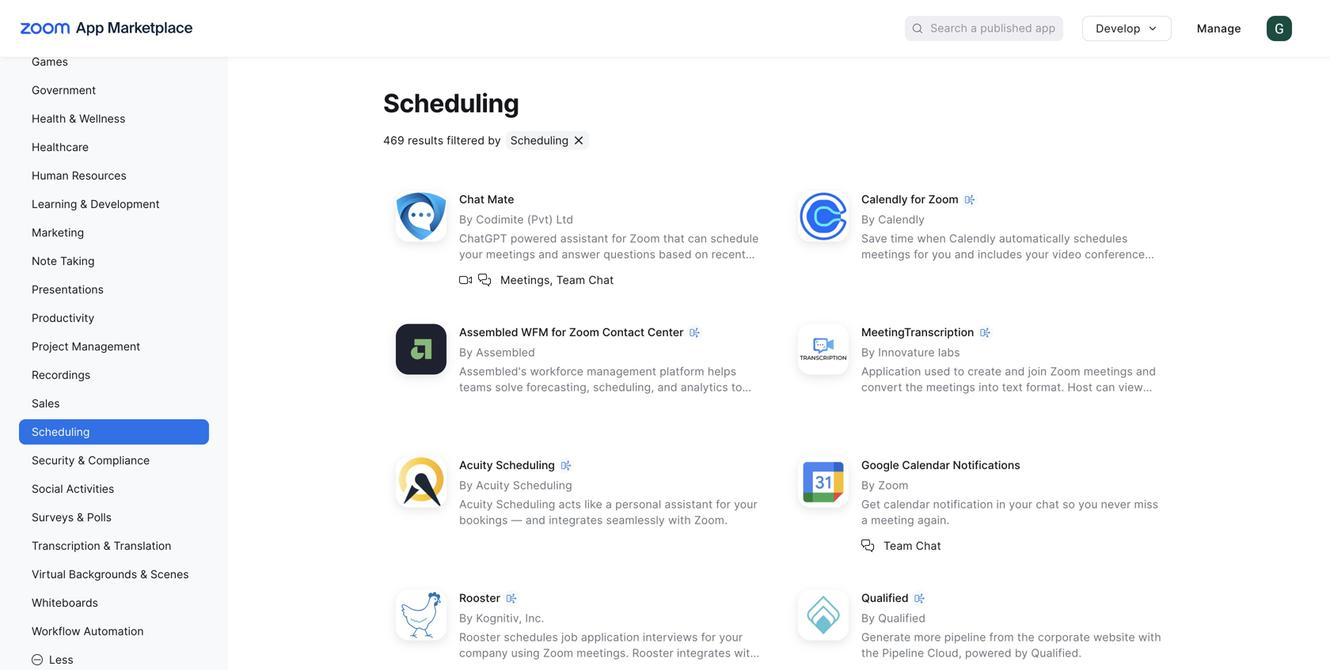 Task type: locate. For each thing, give the bounding box(es) containing it.
1 vertical spatial a
[[862, 514, 868, 527]]

1 horizontal spatial team
[[884, 540, 913, 553]]

& inside transcription & translation link
[[103, 540, 110, 553]]

and down convert
[[862, 397, 882, 410]]

management
[[587, 365, 657, 378]]

1 vertical spatial integrates
[[677, 647, 731, 660]]

integrates
[[549, 514, 603, 527], [677, 647, 731, 660]]

2 horizontal spatial with
[[1139, 631, 1162, 645]]

used
[[925, 365, 951, 378]]

google up 'get'
[[862, 459, 899, 472]]

0 horizontal spatial by
[[488, 134, 501, 147]]

& inside security & compliance link
[[78, 454, 85, 468]]

chat down answer
[[589, 273, 614, 287]]

zoom up host
[[1050, 365, 1081, 378]]

includes
[[978, 248, 1022, 261]]

chat
[[459, 193, 485, 206], [589, 273, 614, 287], [916, 540, 941, 553]]

for inside by kognitiv, inc. rooster schedules job application interviews for your company using zoom meetings. rooster integrates with workday ats and google calendar.
[[701, 631, 716, 645]]

1 horizontal spatial can
[[1096, 381, 1116, 394]]

and down using
[[533, 663, 553, 671]]

by inside 'by qualified generate more pipeline from the corporate website with the pipeline cloud, powered by qualified.'
[[862, 612, 875, 625]]

and right —
[[526, 514, 546, 527]]

0 horizontal spatial assistant
[[560, 232, 609, 245]]

1 vertical spatial by
[[1015, 647, 1028, 660]]

by for by assembled assembled's workforce management platform helps teams solve forecasting, scheduling, and analytics to provide great experiences for their customers.
[[459, 346, 473, 359]]

government link
[[19, 78, 209, 103]]

0 vertical spatial to
[[954, 365, 965, 378]]

you right so
[[1079, 498, 1098, 511]]

integrates inside by kognitiv, inc. rooster schedules job application interviews for your company using zoom meetings. rooster integrates with workday ats and google calendar.
[[677, 647, 731, 660]]

chat down again.
[[916, 540, 941, 553]]

0 horizontal spatial team
[[556, 273, 585, 287]]

& right "health"
[[69, 112, 76, 126]]

workflow automation link
[[19, 619, 209, 645]]

whiteboards
[[32, 597, 98, 610]]

zoom down job
[[543, 647, 573, 660]]

0 vertical spatial calendly
[[862, 193, 908, 206]]

0 vertical spatial acuity
[[459, 459, 493, 472]]

to down helps
[[732, 381, 742, 394]]

1 vertical spatial assistant
[[665, 498, 713, 511]]

Search text field
[[931, 17, 1064, 40]]

application
[[581, 631, 640, 645]]

schedules
[[1074, 232, 1128, 245], [504, 631, 558, 645]]

qualified inside 'by qualified generate more pipeline from the corporate website with the pipeline cloud, powered by qualified.'
[[878, 612, 926, 625]]

by right filtered
[[488, 134, 501, 147]]

0 vertical spatial assembled
[[459, 326, 518, 339]]

video down the automatically at the top right of page
[[1053, 248, 1082, 261]]

rooster down interviews
[[632, 647, 674, 660]]

polls
[[87, 511, 112, 525]]

platform
[[660, 365, 705, 378]]

0 vertical spatial powered
[[511, 232, 557, 245]]

powered down from
[[965, 647, 1012, 660]]

health & wellness
[[32, 112, 125, 126]]

schedules up conference
[[1074, 232, 1128, 245]]

meetings up messages
[[486, 248, 535, 261]]

like
[[585, 498, 603, 511]]

1 horizontal spatial assistant
[[665, 498, 713, 511]]

0 vertical spatial a
[[606, 498, 612, 511]]

0 vertical spatial chat
[[459, 193, 485, 206]]

meeting
[[871, 514, 915, 527]]

productivity
[[32, 312, 94, 325]]

team down meeting
[[884, 540, 913, 553]]

1 vertical spatial video
[[968, 397, 997, 410]]

meetings up details
[[862, 248, 911, 261]]

& up virtual backgrounds & scenes
[[103, 540, 110, 553]]

0 horizontal spatial you
[[932, 248, 952, 261]]

notification
[[933, 498, 993, 511]]

the
[[906, 381, 923, 394], [1018, 631, 1035, 645], [862, 647, 879, 660]]

transcription & translation link
[[19, 534, 209, 559]]

1 horizontal spatial with
[[734, 647, 757, 660]]

to inside by innovature labs application used to create and join zoom meetings and convert the meetings into text format. host can view and download both video and text files.
[[954, 365, 965, 378]]

note taking
[[32, 255, 95, 268]]

surveys
[[32, 511, 74, 525]]

& inside the surveys & polls "link"
[[77, 511, 84, 525]]

1 vertical spatial acuity
[[476, 479, 510, 492]]

google
[[862, 459, 899, 472], [557, 663, 595, 671]]

by up "assembled's"
[[459, 346, 473, 359]]

the up the "download"
[[906, 381, 923, 394]]

banner
[[0, 0, 1330, 57]]

by acuity scheduling acuity scheduling acts like a personal assistant for your bookings — and integrates seamlessly with zoom.
[[459, 479, 758, 527]]

0 horizontal spatial video
[[968, 397, 997, 410]]

for inside by acuity scheduling acuity scheduling acts like a personal assistant for your bookings — and integrates seamlessly with zoom.
[[716, 498, 731, 511]]

assistant inside by acuity scheduling acuity scheduling acts like a personal assistant for your bookings — and integrates seamlessly with zoom.
[[665, 498, 713, 511]]

0 vertical spatial integrates
[[549, 514, 603, 527]]

1 vertical spatial team
[[884, 540, 913, 553]]

search a published app element
[[905, 16, 1064, 41]]

0 vertical spatial google
[[862, 459, 899, 472]]

by inside the google calendar notifications by zoom get calendar notification in your chat so you never miss a meeting again.
[[862, 479, 875, 492]]

compliance
[[88, 454, 150, 468]]

learning
[[32, 198, 77, 211]]

0 horizontal spatial chat
[[459, 193, 485, 206]]

a inside by acuity scheduling acuity scheduling acts like a personal assistant for your bookings — and integrates seamlessly with zoom.
[[606, 498, 612, 511]]

1 vertical spatial with
[[1139, 631, 1162, 645]]

assistant
[[560, 232, 609, 245], [665, 498, 713, 511]]

for up zoom.
[[716, 498, 731, 511]]

calendly up includes
[[950, 232, 996, 245]]

zoom inside by kognitiv, inc. rooster schedules job application interviews for your company using zoom meetings. rooster integrates with workday ats and google calendar.
[[543, 647, 573, 660]]

1 vertical spatial assembled
[[476, 346, 535, 359]]

management
[[72, 340, 140, 354]]

1 vertical spatial powered
[[965, 647, 1012, 660]]

your
[[459, 248, 483, 261], [1026, 248, 1049, 261], [734, 498, 758, 511], [1009, 498, 1033, 511], [719, 631, 743, 645]]

translation
[[114, 540, 171, 553]]

you inside the google calendar notifications by zoom get calendar notification in your chat so you never miss a meeting again.
[[1079, 498, 1098, 511]]

ltd
[[556, 213, 574, 226]]

can inside chat mate by codimite (pvt) ltd chatgpt powered assistant for zoom that can schedule your meetings and answer questions based on recent messages
[[688, 232, 707, 245]]

integrates down acts
[[549, 514, 603, 527]]

assembled
[[459, 326, 518, 339], [476, 346, 535, 359]]

calendar
[[902, 459, 950, 472]]

bookings
[[459, 514, 508, 527]]

1 horizontal spatial powered
[[965, 647, 1012, 660]]

your inside by kognitiv, inc. rooster schedules job application interviews for your company using zoom meetings. rooster integrates with workday ats and google calendar.
[[719, 631, 743, 645]]

0 horizontal spatial with
[[668, 514, 691, 527]]

to inside by assembled assembled's workforce management platform helps teams solve forecasting, scheduling, and analytics to provide great experiences for their customers.
[[732, 381, 742, 394]]

integrates down interviews
[[677, 647, 731, 660]]

results
[[408, 134, 444, 147]]

job
[[561, 631, 578, 645]]

workday
[[459, 663, 506, 671]]

zoom up when
[[929, 193, 959, 206]]

by up chatgpt
[[459, 213, 473, 226]]

by up 'get'
[[862, 479, 875, 492]]

1 horizontal spatial schedules
[[1074, 232, 1128, 245]]

powered down (pvt)
[[511, 232, 557, 245]]

1 vertical spatial the
[[1018, 631, 1035, 645]]

acts
[[559, 498, 581, 511]]

1 horizontal spatial video
[[1053, 248, 1082, 261]]

can inside by innovature labs application used to create and join zoom meetings and convert the meetings into text format. host can view and download both video and text files.
[[1096, 381, 1116, 394]]

text down format.
[[1024, 397, 1045, 410]]

0 vertical spatial with
[[668, 514, 691, 527]]

1 horizontal spatial text
[[1024, 397, 1045, 410]]

health
[[32, 112, 66, 126]]

& left the scenes
[[140, 568, 147, 582]]

assistant inside chat mate by codimite (pvt) ltd chatgpt powered assistant for zoom that can schedule your meetings and answer questions based on recent messages
[[560, 232, 609, 245]]

qualified
[[862, 592, 909, 605], [878, 612, 926, 625]]

by for by qualified generate more pipeline from the corporate website with the pipeline cloud, powered by qualified.
[[862, 612, 875, 625]]

by inside "by calendly save time when calendly automatically schedules meetings for you and includes your video conference details for every scheduled meeting."
[[862, 213, 875, 226]]

0 vertical spatial assistant
[[560, 232, 609, 245]]

integrates inside by acuity scheduling acuity scheduling acts like a personal assistant for your bookings — and integrates seamlessly with zoom.
[[549, 514, 603, 527]]

0 horizontal spatial integrates
[[549, 514, 603, 527]]

assistant up zoom.
[[665, 498, 713, 511]]

1 horizontal spatial by
[[1015, 647, 1028, 660]]

1 vertical spatial google
[[557, 663, 595, 671]]

personal
[[615, 498, 662, 511]]

by inside by acuity scheduling acuity scheduling acts like a personal assistant for your bookings — and integrates seamlessly with zoom.
[[459, 479, 473, 492]]

development
[[90, 198, 160, 211]]

2 horizontal spatial chat
[[916, 540, 941, 553]]

0 horizontal spatial schedules
[[504, 631, 558, 645]]

their
[[620, 397, 645, 410]]

by up save
[[862, 213, 875, 226]]

& right "security"
[[78, 454, 85, 468]]

learning & development
[[32, 198, 160, 211]]

0 vertical spatial can
[[688, 232, 707, 245]]

by up generate
[[862, 612, 875, 625]]

by for by acuity scheduling acuity scheduling acts like a personal assistant for your bookings — and integrates seamlessly with zoom.
[[459, 479, 473, 492]]

solve
[[495, 381, 523, 394]]

your inside "by calendly save time when calendly automatically schedules meetings for you and includes your video conference details for every scheduled meeting."
[[1026, 248, 1049, 261]]

1 horizontal spatial the
[[906, 381, 923, 394]]

0 horizontal spatial to
[[732, 381, 742, 394]]

1 vertical spatial can
[[1096, 381, 1116, 394]]

company
[[459, 647, 508, 660]]

1 vertical spatial qualified
[[878, 612, 926, 625]]

calendly
[[862, 193, 908, 206], [878, 213, 925, 226], [950, 232, 996, 245]]

0 vertical spatial you
[[932, 248, 952, 261]]

the right from
[[1018, 631, 1035, 645]]

a inside the google calendar notifications by zoom get calendar notification in your chat so you never miss a meeting again.
[[862, 514, 868, 527]]

1 horizontal spatial a
[[862, 514, 868, 527]]

by up application
[[862, 346, 875, 359]]

1 horizontal spatial integrates
[[677, 647, 731, 660]]

1 horizontal spatial you
[[1079, 498, 1098, 511]]

team
[[556, 273, 585, 287], [884, 540, 913, 553]]

customers.
[[648, 397, 707, 410]]

assistant up answer
[[560, 232, 609, 245]]

& down human resources
[[80, 198, 87, 211]]

0 horizontal spatial powered
[[511, 232, 557, 245]]

productivity link
[[19, 306, 209, 331]]

for right interviews
[[701, 631, 716, 645]]

and down 'create'
[[1001, 397, 1021, 410]]

0 horizontal spatial the
[[862, 647, 879, 660]]

application
[[862, 365, 921, 378]]

project management link
[[19, 334, 209, 360]]

1 horizontal spatial google
[[862, 459, 899, 472]]

for down scheduling,
[[602, 397, 617, 410]]

by inside by assembled assembled's workforce management platform helps teams solve forecasting, scheduling, and analytics to provide great experiences for their customers.
[[459, 346, 473, 359]]

to down labs
[[954, 365, 965, 378]]

0 horizontal spatial text
[[1002, 381, 1023, 394]]

& inside health & wellness link
[[69, 112, 76, 126]]

format.
[[1026, 381, 1065, 394]]

can left the view
[[1096, 381, 1116, 394]]

and up customers. on the bottom of page
[[658, 381, 678, 394]]

and up "meetings, team chat"
[[539, 248, 559, 261]]

messages
[[459, 264, 513, 277]]

zoom up "questions"
[[630, 232, 660, 245]]

calendly up save
[[862, 193, 908, 206]]

every
[[918, 264, 948, 277]]

1 vertical spatial you
[[1079, 498, 1098, 511]]

you up every on the right of the page
[[932, 248, 952, 261]]

social
[[32, 483, 63, 496]]

0 vertical spatial rooster
[[459, 592, 501, 605]]

into
[[979, 381, 999, 394]]

by
[[488, 134, 501, 147], [1015, 647, 1028, 660]]

0 vertical spatial schedules
[[1074, 232, 1128, 245]]

for inside chat mate by codimite (pvt) ltd chatgpt powered assistant for zoom that can schedule your meetings and answer questions based on recent messages
[[612, 232, 627, 245]]

chat mate by codimite (pvt) ltd chatgpt powered assistant for zoom that can schedule your meetings and answer questions based on recent messages
[[459, 193, 759, 277]]

2 vertical spatial the
[[862, 647, 879, 660]]

& left polls
[[77, 511, 84, 525]]

with inside by acuity scheduling acuity scheduling acts like a personal assistant for your bookings — and integrates seamlessly with zoom.
[[668, 514, 691, 527]]

by up bookings
[[459, 479, 473, 492]]

rooster up kognitiv,
[[459, 592, 501, 605]]

2 vertical spatial with
[[734, 647, 757, 660]]

1 vertical spatial schedules
[[504, 631, 558, 645]]

video down into
[[968, 397, 997, 410]]

1 vertical spatial text
[[1024, 397, 1045, 410]]

by inside by kognitiv, inc. rooster schedules job application interviews for your company using zoom meetings. rooster integrates with workday ats and google calendar.
[[459, 612, 473, 625]]

0 vertical spatial video
[[1053, 248, 1082, 261]]

2 horizontal spatial the
[[1018, 631, 1035, 645]]

a down 'get'
[[862, 514, 868, 527]]

powered inside chat mate by codimite (pvt) ltd chatgpt powered assistant for zoom that can schedule your meetings and answer questions based on recent messages
[[511, 232, 557, 245]]

by
[[459, 213, 473, 226], [862, 213, 875, 226], [459, 346, 473, 359], [862, 346, 875, 359], [459, 479, 473, 492], [862, 479, 875, 492], [459, 612, 473, 625], [862, 612, 875, 625]]

1 vertical spatial to
[[732, 381, 742, 394]]

workflow automation
[[32, 625, 144, 639]]

0 horizontal spatial a
[[606, 498, 612, 511]]

for down when
[[914, 248, 929, 261]]

by inside by innovature labs application used to create and join zoom meetings and convert the meetings into text format. host can view and download both video and text files.
[[862, 346, 875, 359]]

cloud,
[[928, 647, 962, 660]]

government
[[32, 84, 96, 97]]

by left kognitiv,
[[459, 612, 473, 625]]

miss
[[1134, 498, 1159, 511]]

chat left mate
[[459, 193, 485, 206]]

calendly up time
[[878, 213, 925, 226]]

google down job
[[557, 663, 595, 671]]

the down generate
[[862, 647, 879, 660]]

with
[[668, 514, 691, 527], [1139, 631, 1162, 645], [734, 647, 757, 660]]

assembled inside by assembled assembled's workforce management platform helps teams solve forecasting, scheduling, and analytics to provide great experiences for their customers.
[[476, 346, 535, 359]]

2 vertical spatial chat
[[916, 540, 941, 553]]

by left qualified.
[[1015, 647, 1028, 660]]

by innovature labs application used to create and join zoom meetings and convert the meetings into text format. host can view and download both video and text files.
[[862, 346, 1156, 410]]

that
[[663, 232, 685, 245]]

whiteboards link
[[19, 591, 209, 616]]

0 horizontal spatial google
[[557, 663, 595, 671]]

2 vertical spatial acuity
[[459, 498, 493, 511]]

team down answer
[[556, 273, 585, 287]]

and up the view
[[1136, 365, 1156, 378]]

0 horizontal spatial can
[[688, 232, 707, 245]]

automatically
[[999, 232, 1071, 245]]

0 vertical spatial the
[[906, 381, 923, 394]]

convert
[[862, 381, 902, 394]]

for up "questions"
[[612, 232, 627, 245]]

1 horizontal spatial chat
[[589, 273, 614, 287]]

& inside learning & development "link"
[[80, 198, 87, 211]]

schedules inside by kognitiv, inc. rooster schedules job application interviews for your company using zoom meetings. rooster integrates with workday ats and google calendar.
[[504, 631, 558, 645]]

chat inside chat mate by codimite (pvt) ltd chatgpt powered assistant for zoom that can schedule your meetings and answer questions based on recent messages
[[459, 193, 485, 206]]

schedules up using
[[504, 631, 558, 645]]

zoom up calendar
[[878, 479, 909, 492]]

can up on
[[688, 232, 707, 245]]

meetings inside chat mate by codimite (pvt) ltd chatgpt powered assistant for zoom that can schedule your meetings and answer questions based on recent messages
[[486, 248, 535, 261]]

and up scheduled
[[955, 248, 975, 261]]

rooster up company
[[459, 631, 501, 645]]

integrates for interviews
[[677, 647, 731, 660]]

1 horizontal spatial to
[[954, 365, 965, 378]]

a right like
[[606, 498, 612, 511]]

recordings
[[32, 369, 90, 382]]

by inside 'by qualified generate more pipeline from the corporate website with the pipeline cloud, powered by qualified.'
[[1015, 647, 1028, 660]]

text right into
[[1002, 381, 1023, 394]]



Task type: vqa. For each thing, say whether or not it's contained in the screenshot.
bottom Developer resources
no



Task type: describe. For each thing, give the bounding box(es) containing it.
never
[[1101, 498, 1131, 511]]

backgrounds
[[69, 568, 137, 582]]

chat
[[1036, 498, 1060, 511]]

games
[[32, 55, 68, 69]]

your inside chat mate by codimite (pvt) ltd chatgpt powered assistant for zoom that can schedule your meetings and answer questions based on recent messages
[[459, 248, 483, 261]]

by for by calendly save time when calendly automatically schedules meetings for you and includes your video conference details for every scheduled meeting.
[[862, 213, 875, 226]]

in
[[997, 498, 1006, 511]]

develop button
[[1083, 16, 1172, 41]]

virtual backgrounds & scenes link
[[19, 562, 209, 588]]

scheduling link
[[19, 420, 209, 445]]

your inside the google calendar notifications by zoom get calendar notification in your chat so you never miss a meeting again.
[[1009, 498, 1033, 511]]

assembled wfm for zoom contact center
[[459, 326, 684, 339]]

website
[[1094, 631, 1136, 645]]

details
[[862, 264, 897, 277]]

both
[[940, 397, 965, 410]]

helps
[[708, 365, 737, 378]]

1 vertical spatial rooster
[[459, 631, 501, 645]]

by inside chat mate by codimite (pvt) ltd chatgpt powered assistant for zoom that can schedule your meetings and answer questions based on recent messages
[[459, 213, 473, 226]]

create
[[968, 365, 1002, 378]]

and left join
[[1005, 365, 1025, 378]]

and inside by acuity scheduling acuity scheduling acts like a personal assistant for your bookings — and integrates seamlessly with zoom.
[[526, 514, 546, 527]]

workflow
[[32, 625, 80, 639]]

meetings up both
[[926, 381, 976, 394]]

and inside "by calendly save time when calendly automatically schedules meetings for you and includes your video conference details for every scheduled meeting."
[[955, 248, 975, 261]]

automation
[[84, 625, 144, 639]]

0 vertical spatial team
[[556, 273, 585, 287]]

ats
[[509, 663, 530, 671]]

meetings, team chat
[[501, 273, 614, 287]]

less
[[49, 654, 73, 667]]

1 vertical spatial chat
[[589, 273, 614, 287]]

2 vertical spatial rooster
[[632, 647, 674, 660]]

1 vertical spatial calendly
[[878, 213, 925, 226]]

generate
[[862, 631, 911, 645]]

scheduling,
[[593, 381, 654, 394]]

meetings up the view
[[1084, 365, 1133, 378]]

games link
[[19, 49, 209, 74]]

banner containing develop
[[0, 0, 1330, 57]]

video inside "by calendly save time when calendly automatically schedules meetings for you and includes your video conference details for every scheduled meeting."
[[1053, 248, 1082, 261]]

virtual
[[32, 568, 66, 582]]

scheduling button
[[506, 131, 589, 150]]

by for by innovature labs application used to create and join zoom meetings and convert the meetings into text format. host can view and download both video and text files.
[[862, 346, 875, 359]]

recent
[[712, 248, 746, 261]]

for up when
[[911, 193, 926, 206]]

2 vertical spatial calendly
[[950, 232, 996, 245]]

and inside by assembled assembled's workforce management platform helps teams solve forecasting, scheduling, and analytics to provide great experiences for their customers.
[[658, 381, 678, 394]]

for inside by assembled assembled's workforce management platform helps teams solve forecasting, scheduling, and analytics to provide great experiences for their customers.
[[602, 397, 617, 410]]

great
[[503, 397, 531, 410]]

the inside by innovature labs application used to create and join zoom meetings and convert the meetings into text format. host can view and download both video and text files.
[[906, 381, 923, 394]]

meetings inside "by calendly save time when calendly automatically schedules meetings for you and includes your video conference details for every scheduled meeting."
[[862, 248, 911, 261]]

zoom left contact
[[569, 326, 600, 339]]

marketing link
[[19, 220, 209, 245]]

your inside by acuity scheduling acuity scheduling acts like a personal assistant for your bookings — and integrates seamlessly with zoom.
[[734, 498, 758, 511]]

filtered
[[447, 134, 485, 147]]

& inside virtual backgrounds & scenes link
[[140, 568, 147, 582]]

surveys & polls
[[32, 511, 112, 525]]

& for transcription
[[103, 540, 110, 553]]

transcription & translation
[[32, 540, 171, 553]]

transcription
[[32, 540, 100, 553]]

host
[[1068, 381, 1093, 394]]

security & compliance
[[32, 454, 150, 468]]

& for health
[[69, 112, 76, 126]]

social activities link
[[19, 477, 209, 502]]

(pvt)
[[527, 213, 553, 226]]

powered inside 'by qualified generate more pipeline from the corporate website with the pipeline cloud, powered by qualified.'
[[965, 647, 1012, 660]]

mate
[[488, 193, 514, 206]]

with inside 'by qualified generate more pipeline from the corporate website with the pipeline cloud, powered by qualified.'
[[1139, 631, 1162, 645]]

zoom inside by innovature labs application used to create and join zoom meetings and convert the meetings into text format. host can view and download both video and text files.
[[1050, 365, 1081, 378]]

manage
[[1197, 22, 1242, 35]]

labs
[[938, 346, 960, 359]]

using
[[511, 647, 540, 660]]

inc.
[[525, 612, 544, 625]]

chatgpt
[[459, 232, 507, 245]]

pipeline
[[882, 647, 924, 660]]

healthcare link
[[19, 135, 209, 160]]

0 vertical spatial text
[[1002, 381, 1023, 394]]

download
[[885, 397, 937, 410]]

& for learning
[[80, 198, 87, 211]]

0 vertical spatial qualified
[[862, 592, 909, 605]]

virtual backgrounds & scenes
[[32, 568, 189, 582]]

save
[[862, 232, 888, 245]]

meetingtranscription
[[862, 326, 974, 339]]

meeting.
[[1010, 264, 1057, 277]]

conference
[[1085, 248, 1145, 261]]

on
[[695, 248, 708, 261]]

integrates for a
[[549, 514, 603, 527]]

and inside chat mate by codimite (pvt) ltd chatgpt powered assistant for zoom that can schedule your meetings and answer questions based on recent messages
[[539, 248, 559, 261]]

zoom inside chat mate by codimite (pvt) ltd chatgpt powered assistant for zoom that can schedule your meetings and answer questions based on recent messages
[[630, 232, 660, 245]]

with inside by kognitiv, inc. rooster schedules job application interviews for your company using zoom meetings. rooster integrates with workday ats and google calendar.
[[734, 647, 757, 660]]

calendly for zoom
[[862, 193, 959, 206]]

pipeline
[[945, 631, 986, 645]]

by assembled assembled's workforce management platform helps teams solve forecasting, scheduling, and analytics to provide great experiences for their customers.
[[459, 346, 742, 410]]

scheduled
[[951, 264, 1007, 277]]

seamlessly
[[606, 514, 665, 527]]

wfm
[[521, 326, 549, 339]]

zoom inside the google calendar notifications by zoom get calendar notification in your chat so you never miss a meeting again.
[[878, 479, 909, 492]]

for left every on the right of the page
[[900, 264, 915, 277]]

google inside by kognitiv, inc. rooster schedules job application interviews for your company using zoom meetings. rooster integrates with workday ats and google calendar.
[[557, 663, 595, 671]]

taking
[[60, 255, 95, 268]]

you inside "by calendly save time when calendly automatically schedules meetings for you and includes your video conference details for every scheduled meeting."
[[932, 248, 952, 261]]

by for by kognitiv, inc. rooster schedules job application interviews for your company using zoom meetings. rooster integrates with workday ats and google calendar.
[[459, 612, 473, 625]]

activities
[[66, 483, 114, 496]]

answer
[[562, 248, 600, 261]]

kognitiv,
[[476, 612, 522, 625]]

security
[[32, 454, 75, 468]]

video inside by innovature labs application used to create and join zoom meetings and convert the meetings into text format. host can view and download both video and text files.
[[968, 397, 997, 410]]

when
[[917, 232, 946, 245]]

social activities
[[32, 483, 114, 496]]

assembled's
[[459, 365, 527, 378]]

calendar
[[884, 498, 930, 511]]

sales
[[32, 397, 60, 411]]

marketing
[[32, 226, 84, 240]]

0 vertical spatial by
[[488, 134, 501, 147]]

analytics
[[681, 381, 728, 394]]

get
[[862, 498, 881, 511]]

by calendly save time when calendly automatically schedules meetings for you and includes your video conference details for every scheduled meeting.
[[862, 213, 1145, 277]]

meetings,
[[501, 273, 553, 287]]

—
[[511, 514, 523, 527]]

view
[[1119, 381, 1143, 394]]

sales link
[[19, 391, 209, 417]]

scheduling inside button
[[511, 134, 569, 147]]

qualified.
[[1031, 647, 1082, 660]]

schedules inside "by calendly save time when calendly automatically schedules meetings for you and includes your video conference details for every scheduled meeting."
[[1074, 232, 1128, 245]]

innovature
[[878, 346, 935, 359]]

note taking link
[[19, 249, 209, 274]]

& for surveys
[[77, 511, 84, 525]]

acuity scheduling
[[459, 459, 555, 472]]

for right the wfm
[[552, 326, 566, 339]]

corporate
[[1038, 631, 1090, 645]]

project management
[[32, 340, 140, 354]]

by kognitiv, inc. rooster schedules job application interviews for your company using zoom meetings. rooster integrates with workday ats and google calendar.
[[459, 612, 757, 671]]

note
[[32, 255, 57, 268]]

& for security
[[78, 454, 85, 468]]

and inside by kognitiv, inc. rooster schedules job application interviews for your company using zoom meetings. rooster integrates with workday ats and google calendar.
[[533, 663, 553, 671]]

meetings.
[[577, 647, 629, 660]]

experiences
[[534, 397, 599, 410]]

google inside the google calendar notifications by zoom get calendar notification in your chat so you never miss a meeting again.
[[862, 459, 899, 472]]



